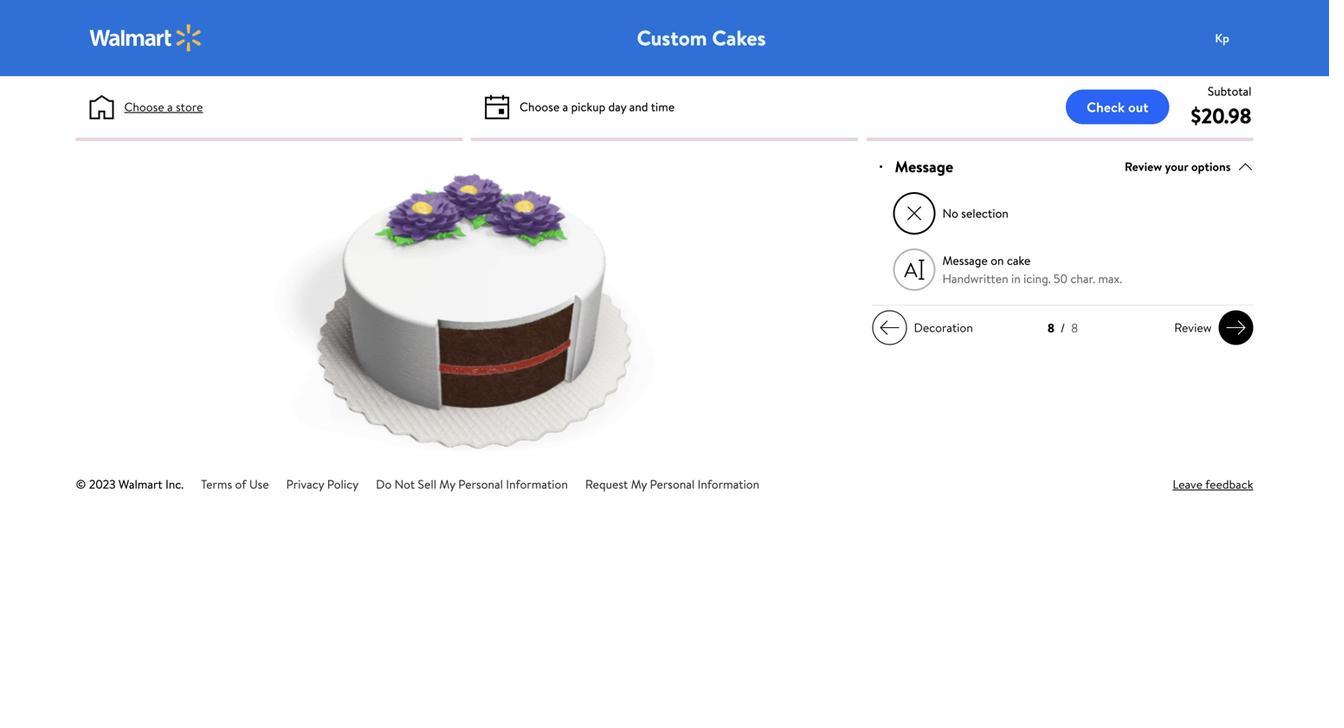 Task type: locate. For each thing, give the bounding box(es) containing it.
2 a from the left
[[563, 98, 569, 115]]

8 left "/"
[[1048, 320, 1055, 337]]

1 horizontal spatial icon for continue arrow image
[[1226, 318, 1247, 338]]

0 horizontal spatial a
[[167, 98, 173, 115]]

icon for continue arrow image
[[880, 318, 901, 338], [1226, 318, 1247, 338]]

leave
[[1174, 476, 1203, 493]]

a left pickup
[[563, 98, 569, 115]]

personal right sell in the left of the page
[[459, 476, 503, 493]]

max.
[[1099, 270, 1123, 287]]

a for pickup
[[563, 98, 569, 115]]

0 vertical spatial message
[[895, 156, 954, 178]]

terms of use
[[201, 476, 269, 493]]

personal right request
[[650, 476, 695, 493]]

decoration
[[915, 319, 974, 336]]

0 vertical spatial review
[[1125, 158, 1163, 175]]

terms
[[201, 476, 232, 493]]

1 horizontal spatial a
[[563, 98, 569, 115]]

remove image
[[905, 204, 924, 223]]

message
[[895, 156, 954, 178], [943, 252, 988, 269]]

sell
[[418, 476, 437, 493]]

1 vertical spatial review
[[1175, 319, 1213, 336]]

kp
[[1216, 29, 1230, 46]]

8
[[1048, 320, 1055, 337], [1072, 320, 1079, 337]]

1 icon for continue arrow image from the left
[[880, 318, 901, 338]]

review
[[1125, 158, 1163, 175], [1175, 319, 1213, 336]]

message inside message on cake handwritten in icing. 50 char. max.
[[943, 252, 988, 269]]

1 information from the left
[[506, 476, 568, 493]]

2 choose from the left
[[520, 98, 560, 115]]

a left store
[[167, 98, 173, 115]]

choose a store
[[124, 98, 203, 115]]

subtotal
[[1209, 83, 1252, 100]]

back to walmart.com image
[[90, 24, 202, 52]]

2023
[[89, 476, 116, 493]]

0 horizontal spatial my
[[440, 476, 456, 493]]

©
[[76, 476, 86, 493]]

0 horizontal spatial choose
[[124, 98, 164, 115]]

a
[[167, 98, 173, 115], [563, 98, 569, 115]]

cake
[[1008, 252, 1031, 269]]

message for message
[[895, 156, 954, 178]]

custom
[[637, 23, 708, 52]]

leave feedback
[[1174, 476, 1254, 493]]

1 choose from the left
[[124, 98, 164, 115]]

$20.98
[[1192, 101, 1252, 130]]

inc.
[[166, 476, 184, 493]]

walmart
[[119, 476, 163, 493]]

message up remove "image"
[[895, 156, 954, 178]]

0 horizontal spatial icon for continue arrow image
[[880, 318, 901, 338]]

0 horizontal spatial 8
[[1048, 320, 1055, 337]]

1 horizontal spatial review
[[1175, 319, 1213, 336]]

message up handwritten
[[943, 252, 988, 269]]

1 horizontal spatial choose
[[520, 98, 560, 115]]

2 my from the left
[[631, 476, 647, 493]]

do not sell my personal information link
[[376, 476, 568, 493]]

0 horizontal spatial information
[[506, 476, 568, 493]]

message for message on cake handwritten in icing. 50 char. max.
[[943, 252, 988, 269]]

personal
[[459, 476, 503, 493], [650, 476, 695, 493]]

1 horizontal spatial 8
[[1072, 320, 1079, 337]]

choose left store
[[124, 98, 164, 115]]

information
[[506, 476, 568, 493], [698, 476, 760, 493]]

1 a from the left
[[167, 98, 173, 115]]

my
[[440, 476, 456, 493], [631, 476, 647, 493]]

custom cakes
[[637, 23, 766, 52]]

request
[[586, 476, 628, 493]]

1 vertical spatial message
[[943, 252, 988, 269]]

choose
[[124, 98, 164, 115], [520, 98, 560, 115]]

my right sell in the left of the page
[[440, 476, 456, 493]]

8 right "/"
[[1072, 320, 1079, 337]]

out
[[1129, 97, 1149, 117]]

1 8 from the left
[[1048, 320, 1055, 337]]

0 horizontal spatial review
[[1125, 158, 1163, 175]]

2 icon for continue arrow image from the left
[[1226, 318, 1247, 338]]

my right request
[[631, 476, 647, 493]]

review your options link
[[1125, 155, 1254, 179]]

1 horizontal spatial my
[[631, 476, 647, 493]]

© 2023 walmart inc.
[[76, 476, 184, 493]]

choose left pickup
[[520, 98, 560, 115]]

0 horizontal spatial personal
[[459, 476, 503, 493]]

1 horizontal spatial information
[[698, 476, 760, 493]]

1 horizontal spatial personal
[[650, 476, 695, 493]]

not
[[395, 476, 415, 493]]

your
[[1166, 158, 1189, 175]]

no
[[943, 205, 959, 222]]

review inside "element"
[[1125, 158, 1163, 175]]

check out button
[[1067, 90, 1170, 124]]



Task type: describe. For each thing, give the bounding box(es) containing it.
icon for continue arrow image inside decoration link
[[880, 318, 901, 338]]

no selection
[[943, 205, 1009, 222]]

review for review your options
[[1125, 158, 1163, 175]]

choose a pickup day and time
[[520, 98, 675, 115]]

50
[[1054, 270, 1068, 287]]

check out
[[1087, 97, 1149, 117]]

2 8 from the left
[[1072, 320, 1079, 337]]

pickup
[[572, 98, 606, 115]]

request my personal information
[[586, 476, 760, 493]]

choose a store link
[[124, 98, 203, 116]]

2 personal from the left
[[650, 476, 695, 493]]

choose for choose a pickup day and time
[[520, 98, 560, 115]]

on
[[991, 252, 1005, 269]]

up arrow image
[[1239, 159, 1254, 175]]

subtotal $20.98
[[1192, 83, 1252, 130]]

1 my from the left
[[440, 476, 456, 493]]

day
[[609, 98, 627, 115]]

review your options element
[[1125, 158, 1232, 176]]

choose for choose a store
[[124, 98, 164, 115]]

icon for continue arrow image inside review link
[[1226, 318, 1247, 338]]

review link
[[1168, 311, 1254, 345]]

handwritten
[[943, 270, 1009, 287]]

message on cake handwritten in icing. 50 char. max.
[[943, 252, 1123, 287]]

policy
[[327, 476, 359, 493]]

icing.
[[1024, 270, 1051, 287]]

privacy
[[286, 476, 324, 493]]

char.
[[1071, 270, 1096, 287]]

and
[[630, 98, 649, 115]]

feedback
[[1206, 476, 1254, 493]]

of
[[235, 476, 247, 493]]

in
[[1012, 270, 1021, 287]]

request my personal information link
[[586, 476, 760, 493]]

check
[[1087, 97, 1126, 117]]

1 personal from the left
[[459, 476, 503, 493]]

privacy policy
[[286, 476, 359, 493]]

cakes
[[713, 23, 766, 52]]

/
[[1061, 320, 1066, 337]]

a for store
[[167, 98, 173, 115]]

review for review
[[1175, 319, 1213, 336]]

options
[[1192, 158, 1232, 175]]

8 / 8
[[1048, 320, 1079, 337]]

selection
[[962, 205, 1009, 222]]

2 information from the left
[[698, 476, 760, 493]]

kp button
[[1206, 21, 1275, 55]]

privacy policy link
[[286, 476, 359, 493]]

do not sell my personal information
[[376, 476, 568, 493]]

decoration link
[[873, 311, 981, 345]]

do
[[376, 476, 392, 493]]

review your options
[[1125, 158, 1232, 175]]

store
[[176, 98, 203, 115]]

use
[[249, 476, 269, 493]]

leave feedback button
[[1174, 476, 1254, 494]]

terms of use link
[[201, 476, 269, 493]]

time
[[651, 98, 675, 115]]



Task type: vqa. For each thing, say whether or not it's contained in the screenshot.
kits
no



